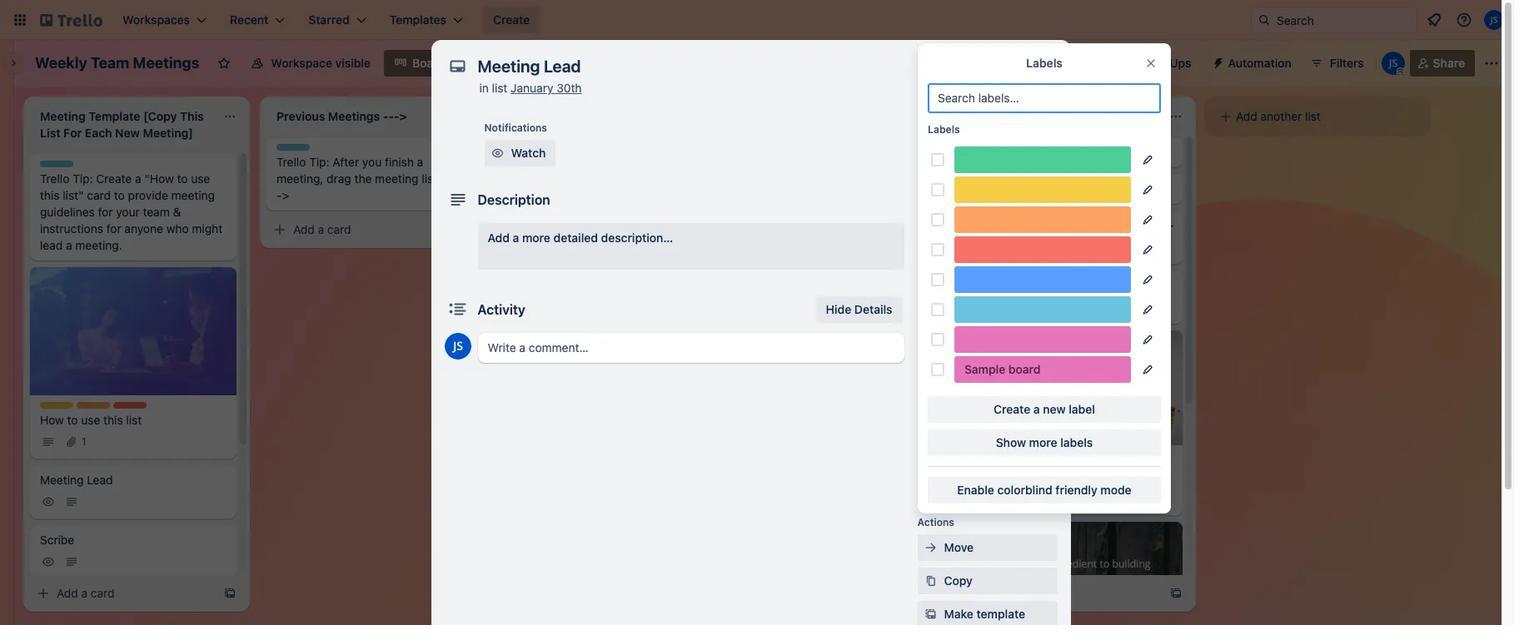 Task type: vqa. For each thing, say whether or not it's contained in the screenshot.
Get Going Faster With A Template From The Trello Community Or
no



Task type: locate. For each thing, give the bounding box(es) containing it.
sample board
[[965, 362, 1041, 377]]

3 ---discuss during next meeting--- from the left
[[987, 218, 1175, 232]]

lead for january 16th text box
[[1033, 145, 1059, 159]]

list"
[[63, 188, 84, 202]]

1 horizontal spatial (2
[[1067, 278, 1078, 292]]

2 horizontal spatial meeting lead link
[[977, 137, 1183, 167]]

per up color: sky, title: none menu item
[[1110, 278, 1128, 292]]

meeting lead for meeting lead link related to january 30th text field
[[513, 145, 586, 159]]

0 horizontal spatial power-ups
[[918, 382, 972, 394]]

next up color: red, title: none menu item
[[1087, 218, 1112, 232]]

create from template… image for scribe
[[223, 587, 237, 601]]

(2
[[831, 278, 842, 292], [1067, 278, 1078, 292]]

1 horizontal spatial 1
[[1028, 492, 1033, 505]]

button
[[970, 474, 1006, 488]]

0 horizontal spatial create from template… image
[[223, 587, 237, 601]]

0 horizontal spatial team
[[91, 54, 129, 72]]

1 horizontal spatial ---discuss during next meeting--- link
[[740, 211, 953, 264]]

0 horizontal spatial tip:
[[73, 172, 93, 186]]

3 during from the left
[[1048, 218, 1084, 232]]

meeting- for january 16th text box
[[1115, 218, 1164, 232]]

1
[[82, 435, 86, 448], [1028, 492, 1033, 505]]

2 during from the left
[[811, 218, 847, 232]]

1 vertical spatial trello
[[40, 172, 70, 186]]

next right detailed
[[613, 218, 638, 232]]

labels up the search labels… text box
[[1027, 56, 1063, 70]]

1 horizontal spatial trello
[[277, 155, 306, 169]]

anyone
[[125, 222, 163, 236]]

how to use this list
[[40, 413, 142, 427]]

during for january 30th text field
[[575, 218, 610, 232]]

0 notifications image
[[1425, 10, 1445, 30]]

add button
[[944, 474, 1006, 488]]

1 horizontal spatial tip:
[[309, 155, 330, 169]]

more
[[522, 231, 551, 245], [1030, 436, 1058, 450]]

sm image inside add another list link
[[1218, 108, 1235, 125]]

filters
[[1330, 56, 1365, 70]]

1 horizontal spatial during
[[811, 218, 847, 232]]

this left list"
[[40, 188, 60, 202]]

2 next from the left
[[850, 218, 875, 232]]

tip: up list"
[[73, 172, 93, 186]]

hide details link
[[816, 297, 903, 323]]

sample
[[965, 362, 1006, 377]]

1 vertical spatial for
[[106, 222, 121, 236]]

3 next from the left
[[1087, 218, 1112, 232]]

more left detailed
[[522, 231, 551, 245]]

meeting lead up color: yellow, title: none menu item
[[987, 145, 1059, 159]]

for down "your"
[[106, 222, 121, 236]]

team inside text field
[[91, 54, 129, 72]]

Search labels… text field
[[928, 83, 1161, 113]]

ups up show
[[1009, 406, 1031, 420]]

3 ---discuss during next meeting--- link from the left
[[977, 211, 1183, 264]]

meeting lead link for january 16th text box
[[977, 137, 1183, 167]]

labels
[[1027, 56, 1063, 70], [928, 123, 960, 136], [944, 172, 981, 187]]

meeting down finish
[[375, 172, 419, 186]]

January 30th text field
[[503, 103, 687, 130]]

2 horizontal spatial lead
[[1033, 145, 1059, 159]]

- inside trello tip: after you finish a meeting, drag the meeting list here. ->
[[277, 188, 282, 202]]

1 vertical spatial create
[[96, 172, 132, 186]]

1 horizontal spatial ups
[[1009, 406, 1031, 420]]

next up "team updates (2 mins per team)" link
[[850, 218, 875, 232]]

attachment button
[[918, 267, 1058, 293]]

pr
[[750, 338, 765, 352]]

1 horizontal spatial more
[[1030, 436, 1058, 450]]

3 discuss from the left
[[1003, 218, 1045, 232]]

1 during from the left
[[575, 218, 610, 232]]

meeting
[[375, 172, 419, 186], [171, 188, 215, 202]]

2 horizontal spatial discuss
[[1003, 218, 1045, 232]]

1 horizontal spatial jacob simon (jacobsimon16) image
[[1382, 52, 1405, 75]]

meeting for january 30th text field
[[513, 145, 557, 159]]

influence
[[565, 338, 615, 352]]

1 horizontal spatial this
[[103, 413, 123, 427]]

add a card for trello tip: create a "how to use this list" card to provide meeting guidelines for your team & instructions for anyone who might lead a meeting.
[[57, 587, 115, 601]]

0 horizontal spatial next
[[613, 218, 638, 232]]

update right the pr
[[768, 338, 807, 352]]

create up "your"
[[96, 172, 132, 186]]

jacob simon (jacobsimon16) image left training
[[445, 333, 471, 360]]

color: orange, title: none menu item
[[955, 207, 1131, 233]]

create inside button
[[493, 12, 530, 27]]

(2 up color: sky, title: none menu item
[[1067, 278, 1078, 292]]

0 horizontal spatial meeting lead link
[[30, 465, 237, 519]]

automation up add button
[[918, 448, 974, 461]]

card
[[953, 115, 975, 127], [87, 188, 111, 202], [327, 222, 351, 237], [91, 587, 115, 601], [1037, 587, 1061, 601]]

discuss for meeting lead link related to january 30th text field
[[529, 218, 571, 232]]

January 16th text field
[[977, 103, 1160, 130]]

2 horizontal spatial meeting
[[987, 145, 1030, 159]]

trello up the meeting,
[[277, 155, 306, 169]]

sm image inside 'scribe' link
[[63, 554, 80, 570]]

meeting down notifications
[[513, 145, 557, 159]]

1 down work
[[1028, 492, 1033, 505]]

1 horizontal spatial scribe link
[[503, 174, 710, 204]]

2 vertical spatial create
[[994, 402, 1031, 417]]

to
[[940, 115, 950, 127], [177, 172, 188, 186], [114, 188, 125, 202], [67, 413, 78, 427]]

workspace visible
[[271, 56, 371, 70]]

labels up "members"
[[928, 123, 960, 136]]

Write a comment text field
[[478, 333, 904, 363]]

0 vertical spatial update
[[768, 338, 807, 352]]

0 horizontal spatial trello
[[40, 172, 70, 186]]

1 horizontal spatial team
[[750, 278, 779, 292]]

to up "your"
[[114, 188, 125, 202]]

create from template… image
[[223, 587, 237, 601], [1170, 587, 1183, 601]]

1 vertical spatial use
[[81, 413, 100, 427]]

meetings
[[133, 54, 199, 72]]

1 horizontal spatial add a card
[[293, 222, 351, 237]]

0 vertical spatial scribe link
[[503, 174, 710, 204]]

meeting down how
[[40, 473, 84, 487]]

detailed
[[554, 231, 598, 245]]

meeting lead down notifications
[[513, 145, 586, 159]]

custom fields
[[944, 339, 1023, 353]]

more up work
[[1030, 436, 1058, 450]]

tip: for after
[[309, 155, 330, 169]]

checklist
[[944, 206, 996, 220]]

ups
[[1170, 56, 1192, 70], [953, 382, 972, 394], [1009, 406, 1031, 420]]

mode
[[1101, 483, 1132, 497]]

card for trello tip: after you finish a meeting, drag the meeting list here. -> link
[[327, 222, 351, 237]]

a inside "button"
[[1034, 402, 1040, 417]]

trello tip: create a "how to use this list" card to provide meeting guidelines for your team & instructions for anyone who might lead a meeting.
[[40, 172, 223, 252]]

2 horizontal spatial ---discuss during next meeting---
[[987, 218, 1175, 232]]

during
[[575, 218, 610, 232], [811, 218, 847, 232], [1048, 218, 1084, 232]]

lead down how to use this list
[[87, 473, 113, 487]]

1 vertical spatial automation
[[918, 448, 974, 461]]

1 updates from the left
[[782, 278, 827, 292]]

1 horizontal spatial ---discuss during next meeting---
[[750, 218, 938, 232]]

mins up hide details
[[845, 278, 870, 292]]

discuss for january 16th text box meeting lead link
[[1003, 218, 1045, 232]]

2 horizontal spatial meeting lead
[[987, 145, 1059, 159]]

team up cover link
[[987, 278, 1016, 292]]

0 horizontal spatial create
[[96, 172, 132, 186]]

tip:
[[309, 155, 330, 169], [73, 172, 93, 186]]

0 vertical spatial 1
[[82, 435, 86, 448]]

0 vertical spatial use
[[191, 172, 210, 186]]

labels up checklist
[[944, 172, 981, 187]]

0 vertical spatial for
[[98, 205, 113, 219]]

1 horizontal spatial per
[[1110, 278, 1128, 292]]

discuss
[[529, 218, 571, 232], [766, 218, 808, 232], [1003, 218, 1045, 232]]

0 horizontal spatial per
[[874, 278, 891, 292]]

---discuss during next meeting--- for january 30th text field
[[513, 218, 701, 232]]

meeting- for january 30th text field
[[642, 218, 691, 232]]

1 horizontal spatial power-
[[970, 406, 1009, 420]]

1 ---discuss during next meeting--- link from the left
[[503, 211, 710, 264]]

(2 up the hide on the right of the page
[[831, 278, 842, 292]]

meeting up labels "link"
[[987, 145, 1030, 159]]

sm image inside cover link
[[923, 305, 939, 322]]

trello inside trello tip: after you finish a meeting, drag the meeting list here. ->
[[277, 155, 306, 169]]

work
[[1031, 453, 1059, 467]]

create up in list january 30th
[[493, 12, 530, 27]]

0 horizontal spatial add a card
[[57, 587, 115, 601]]

0 horizontal spatial (2
[[831, 278, 842, 292]]

1 meeting- from the left
[[642, 218, 691, 232]]

create for create a new label
[[994, 402, 1031, 417]]

0 horizontal spatial add a card link
[[30, 582, 217, 606]]

1 create from template… image from the left
[[223, 587, 237, 601]]

0 vertical spatial trello
[[277, 155, 306, 169]]

updates up the hide on the right of the page
[[782, 278, 827, 292]]

1 horizontal spatial power-ups
[[1131, 56, 1192, 70]]

0 horizontal spatial meeting
[[171, 188, 215, 202]]

create from template… image
[[933, 530, 947, 543]]

for
[[98, 205, 113, 219], [106, 222, 121, 236]]

summit
[[777, 375, 818, 389]]

create for create
[[493, 12, 530, 27]]

updates
[[782, 278, 827, 292], [1019, 278, 1064, 292]]

per up details
[[874, 278, 891, 292]]

update right conference
[[887, 375, 926, 389]]

watch button
[[485, 140, 556, 167]]

2 horizontal spatial jacob simon (jacobsimon16) image
[[1485, 10, 1505, 30]]

copy link
[[918, 568, 1058, 595]]

0 horizontal spatial team)
[[895, 278, 926, 292]]

1 mins from the left
[[845, 278, 870, 292]]

0 vertical spatial meeting
[[375, 172, 419, 186]]

list
[[492, 81, 508, 95], [1306, 109, 1321, 123], [422, 172, 438, 186], [126, 413, 142, 427]]

trello
[[277, 155, 306, 169], [40, 172, 70, 186]]

add power-ups link
[[918, 400, 1058, 427]]

1 next from the left
[[613, 218, 638, 232]]

jacob simon (jacobsimon16) image right filters
[[1382, 52, 1405, 75]]

board link
[[384, 50, 455, 77]]

for left "your"
[[98, 205, 113, 219]]

sm image inside 'checklist' link
[[923, 205, 939, 222]]

to right "how
[[177, 172, 188, 186]]

2 ---discuss during next meeting--- link from the left
[[740, 211, 953, 264]]

list right how
[[126, 413, 142, 427]]

2 vertical spatial ups
[[1009, 406, 1031, 420]]

2 vertical spatial power-
[[970, 406, 1009, 420]]

meeting
[[513, 145, 557, 159], [987, 145, 1030, 159], [40, 473, 84, 487]]

0 vertical spatial automation
[[1229, 56, 1292, 70]]

use right "how
[[191, 172, 210, 186]]

scribe link
[[503, 174, 710, 204], [30, 525, 237, 579]]

jacob simon (jacobsimon16) image inside primary element
[[1485, 10, 1505, 30]]

2 horizontal spatial meeting-
[[1115, 218, 1164, 232]]

card inside trello tip: create a "how to use this list" card to provide meeting guidelines for your team & instructions for anyone who might lead a meeting.
[[87, 188, 111, 202]]

cover link
[[918, 300, 1058, 327]]

2 horizontal spatial ups
[[1170, 56, 1192, 70]]

---discuss during next meeting---
[[513, 218, 701, 232], [750, 218, 938, 232], [987, 218, 1175, 232]]

ups down sample
[[953, 382, 972, 394]]

1 horizontal spatial discuss
[[766, 218, 808, 232]]

meeting lead down how to use this list
[[40, 473, 113, 487]]

ups right close popover image
[[1170, 56, 1192, 70]]

a inside trello tip: after you finish a meeting, drag the meeting list here. ->
[[417, 155, 423, 169]]

1 ---discuss during next meeting--- from the left
[[513, 218, 701, 232]]

1 horizontal spatial meeting-
[[878, 218, 927, 232]]

1 horizontal spatial updates
[[1019, 278, 1064, 292]]

1 vertical spatial scribe link
[[30, 525, 237, 579]]

1 horizontal spatial next
[[850, 218, 875, 232]]

2 mins from the left
[[1082, 278, 1107, 292]]

lead down january 30th text field
[[560, 145, 586, 159]]

0 horizontal spatial power-
[[918, 382, 953, 394]]

1 horizontal spatial automation
[[1229, 56, 1292, 70]]

1 down how to use this list
[[82, 435, 86, 448]]

0 vertical spatial this
[[40, 188, 60, 202]]

0 horizontal spatial discuss
[[529, 218, 571, 232]]

create from template… image for team updates (2 mins per team)
[[1170, 587, 1183, 601]]

team)
[[895, 278, 926, 292], [1131, 278, 1162, 292]]

1 vertical spatial power-ups
[[918, 382, 972, 394]]

list right another at the right top of the page
[[1306, 109, 1321, 123]]

card for trello tip: create a "how to use this list" card to provide meeting guidelines for your team & instructions for anyone who might lead a meeting. link
[[91, 587, 115, 601]]

use right how
[[81, 413, 100, 427]]

sm image
[[1218, 108, 1235, 125], [272, 222, 288, 238], [987, 239, 1003, 256], [513, 299, 530, 316], [987, 299, 1003, 316], [1010, 299, 1027, 316], [40, 434, 57, 450], [1010, 491, 1027, 507], [923, 540, 939, 557], [40, 554, 57, 570], [923, 573, 939, 590]]

web
[[750, 375, 774, 389]]

meeting up & in the top left of the page
[[171, 188, 215, 202]]

team right "weekly"
[[91, 54, 129, 72]]

3 meeting- from the left
[[1115, 218, 1164, 232]]

---discuss during next meeting--- for january 16th text box
[[987, 218, 1175, 232]]

automation inside automation button
[[1229, 56, 1292, 70]]

2 horizontal spatial ---discuss during next meeting--- link
[[977, 211, 1183, 264]]

automation down search image
[[1229, 56, 1292, 70]]

0 vertical spatial create
[[493, 12, 530, 27]]

meeting lead link for january 30th text field
[[503, 137, 710, 167]]

sm image inside watch button
[[490, 145, 506, 162]]

tip: inside trello tip: create a "how to use this list" card to provide meeting guidelines for your team & instructions for anyone who might lead a meeting.
[[73, 172, 93, 186]]

1 vertical spatial power-
[[918, 382, 953, 394]]

training
[[513, 355, 556, 369]]

fields
[[990, 339, 1023, 353]]

use
[[191, 172, 210, 186], [81, 413, 100, 427]]

scoop
[[987, 470, 1021, 484]]

1 horizontal spatial add a card link
[[267, 218, 453, 242]]

0 horizontal spatial ---discuss during next meeting--- link
[[503, 211, 710, 264]]

jacob simon (jacobsimon16) image right open information menu icon
[[1485, 10, 1505, 30]]

create a new label button
[[928, 397, 1161, 423]]

0 vertical spatial power-ups
[[1131, 56, 1192, 70]]

1 horizontal spatial scribe
[[513, 182, 548, 196]]

1 horizontal spatial meeting
[[513, 145, 557, 159]]

might
[[192, 222, 223, 236]]

color: yellow, title: none menu item
[[955, 177, 1131, 203]]

&
[[173, 205, 181, 219]]

next for january 30th text field
[[613, 218, 638, 232]]

primary element
[[0, 0, 1515, 40]]

workspace visible button
[[241, 50, 381, 77]]

2 create from template… image from the left
[[1170, 587, 1183, 601]]

sm image
[[923, 138, 939, 155], [490, 145, 506, 162], [923, 172, 939, 188], [923, 205, 939, 222], [513, 239, 530, 256], [923, 305, 939, 322], [63, 434, 80, 450], [987, 491, 1003, 507], [40, 494, 57, 510], [63, 494, 80, 510], [63, 554, 80, 570], [35, 586, 52, 602], [982, 586, 998, 602], [923, 607, 939, 623]]

team updates (2 mins per team) up color: sky, title: none menu item
[[987, 278, 1162, 292]]

2 horizontal spatial create
[[994, 402, 1031, 417]]

enable colorblind friendly mode button
[[928, 477, 1161, 504]]

weekly
[[35, 54, 87, 72]]

meeting lead for january 16th text box meeting lead link
[[987, 145, 1059, 159]]

2 horizontal spatial team
[[987, 278, 1016, 292]]

lead for january 30th text field
[[560, 145, 586, 159]]

trello for trello tip: after you finish a meeting, drag the meeting list here. ->
[[277, 155, 306, 169]]

---discuss during next meeting--- link for influence
[[503, 211, 710, 264]]

1 team updates (2 mins per team) from the left
[[750, 278, 926, 292]]

provide
[[128, 188, 168, 202]]

0 horizontal spatial ---discuss during next meeting---
[[513, 218, 701, 232]]

0 horizontal spatial team updates (2 mins per team)
[[750, 278, 926, 292]]

add
[[1236, 109, 1258, 123], [918, 115, 937, 127], [293, 222, 315, 237], [488, 231, 510, 245], [944, 406, 966, 420], [944, 474, 966, 488], [57, 587, 78, 601], [1003, 587, 1025, 601]]

team up the pr
[[750, 278, 779, 292]]

drag
[[327, 172, 351, 186]]

make
[[944, 607, 974, 622]]

team
[[143, 205, 170, 219]]

1 discuss from the left
[[529, 218, 571, 232]]

1 (2 from the left
[[831, 278, 842, 292]]

-
[[277, 188, 282, 202], [513, 218, 519, 232], [519, 218, 524, 232], [524, 218, 529, 232], [691, 218, 696, 232], [696, 218, 701, 232], [750, 218, 755, 232], [755, 218, 761, 232], [761, 218, 766, 232], [927, 218, 933, 232], [933, 218, 938, 232], [987, 218, 992, 232], [992, 218, 997, 232], [997, 218, 1003, 232], [1164, 218, 1169, 232], [1169, 218, 1175, 232]]

weekly team meetings
[[35, 54, 199, 72]]

team
[[91, 54, 129, 72], [750, 278, 779, 292], [987, 278, 1016, 292]]

mins up color: sky, title: none menu item
[[1082, 278, 1107, 292]]

0 vertical spatial scribe
[[513, 182, 548, 196]]

1 horizontal spatial meeting lead
[[513, 145, 586, 159]]

create a new label
[[994, 402, 1096, 417]]

sm image inside the move link
[[923, 540, 939, 557]]

lead up color: yellow, title: none menu item
[[1033, 145, 1059, 159]]

list left here.
[[422, 172, 438, 186]]

1 horizontal spatial lead
[[560, 145, 586, 159]]

custom
[[944, 339, 987, 353]]

0 horizontal spatial meeting
[[40, 473, 84, 487]]

team updates (2 mins per team) up the hide on the right of the page
[[750, 278, 926, 292]]

None text field
[[470, 52, 1019, 82]]

1 horizontal spatial update
[[887, 375, 926, 389]]

jacob simon (jacobsimon16) image
[[1485, 10, 1505, 30], [1382, 52, 1405, 75], [445, 333, 471, 360]]

trello up list"
[[40, 172, 70, 186]]

create up show
[[994, 402, 1031, 417]]

---discuss during next meeting--- link
[[503, 211, 710, 264], [740, 211, 953, 264], [977, 211, 1183, 264]]

tip: inside trello tip: after you finish a meeting, drag the meeting list here. ->
[[309, 155, 330, 169]]

2 meeting- from the left
[[878, 218, 927, 232]]

friendly
[[1056, 483, 1098, 497]]

trello inside trello tip: create a "how to use this list" card to provide meeting guidelines for your team & instructions for anyone who might lead a meeting.
[[40, 172, 70, 186]]

2 discuss from the left
[[766, 218, 808, 232]]

labels
[[1061, 436, 1093, 450]]

0 horizontal spatial this
[[40, 188, 60, 202]]

0 horizontal spatial jacob simon (jacobsimon16) image
[[445, 333, 471, 360]]

color: green, title: none menu item
[[955, 147, 1131, 173]]

0 horizontal spatial updates
[[782, 278, 827, 292]]

this right how
[[103, 413, 123, 427]]

create inside "button"
[[994, 402, 1031, 417]]

use inside trello tip: create a "how to use this list" card to provide meeting guidelines for your team & instructions for anyone who might lead a meeting.
[[191, 172, 210, 186]]

add a card for trello tip: after you finish a meeting, drag the meeting list here. ->
[[293, 222, 351, 237]]

automation button
[[1205, 50, 1302, 77]]

updates up the 6/6
[[1019, 278, 1064, 292]]

2 horizontal spatial power-
[[1131, 56, 1170, 70]]

tip: up the meeting,
[[309, 155, 330, 169]]

ups inside 'link'
[[1009, 406, 1031, 420]]

to right how
[[67, 413, 78, 427]]

1 horizontal spatial create from template… image
[[1170, 587, 1183, 601]]



Task type: describe. For each thing, give the bounding box(es) containing it.
add a more detailed description…
[[488, 231, 673, 245]]

2 ---discuss during next meeting--- from the left
[[750, 218, 938, 232]]

enable
[[958, 483, 995, 497]]

board
[[1009, 362, 1041, 377]]

power-ups button
[[1098, 50, 1202, 77]]

workspace
[[271, 56, 332, 70]]

0 horizontal spatial update
[[768, 338, 807, 352]]

during for january 16th text box
[[1048, 218, 1084, 232]]

0 horizontal spatial lead
[[87, 473, 113, 487]]

card for january 16th text box meeting lead link
[[1037, 587, 1061, 601]]

Search field
[[1271, 7, 1417, 32]]

2 horizontal spatial add a card
[[1003, 587, 1061, 601]]

template
[[977, 607, 1026, 622]]

web summit conference update link
[[740, 367, 953, 397]]

sm image inside members link
[[923, 138, 939, 155]]

1 vertical spatial jacob simon (jacobsimon16) image
[[1382, 52, 1405, 75]]

pr update
[[750, 338, 807, 352]]

copy
[[944, 574, 973, 588]]

sm image inside make template link
[[923, 607, 939, 623]]

who
[[166, 222, 189, 236]]

sm image inside labels "link"
[[923, 172, 939, 188]]

1 vertical spatial ups
[[953, 382, 972, 394]]

1 vertical spatial update
[[887, 375, 926, 389]]

enable colorblind friendly mode
[[958, 483, 1132, 497]]

Previous Meetings ---> text field
[[267, 103, 450, 130]]

instructions
[[40, 222, 103, 236]]

trello tip: after you finish a meeting, drag the meeting list here. ->
[[277, 155, 468, 202]]

customize views image
[[463, 55, 480, 72]]

add button button
[[918, 468, 1058, 495]]

0 horizontal spatial automation
[[918, 448, 974, 461]]

add inside 'link'
[[944, 406, 966, 420]]

pr update link
[[740, 331, 953, 361]]

search image
[[1258, 13, 1271, 27]]

dates
[[944, 239, 976, 253]]

january 30th link
[[511, 81, 582, 95]]

colorblind
[[998, 483, 1053, 497]]

the
[[1123, 453, 1143, 467]]

january
[[511, 81, 554, 95]]

2 (2 from the left
[[1067, 278, 1078, 292]]

labels link
[[918, 167, 1058, 193]]

0 horizontal spatial meeting lead
[[40, 473, 113, 487]]

2 team) from the left
[[1131, 278, 1162, 292]]

color: pink, title: none menu item
[[955, 327, 1131, 353]]

tip: for create
[[73, 172, 93, 186]]

move
[[944, 541, 974, 555]]

dates button
[[918, 233, 1058, 260]]

power- inside 'link'
[[970, 406, 1009, 420]]

after
[[333, 155, 359, 169]]

meeting inside trello tip: create a "how to use this list" card to provide meeting guidelines for your team & instructions for anyone who might lead a meeting.
[[171, 188, 215, 202]]

1 per from the left
[[874, 278, 891, 292]]

campaign:
[[1062, 453, 1120, 467]]

sm image inside 'scribe' link
[[40, 554, 57, 570]]

power- inside button
[[1131, 56, 1170, 70]]

color: red, title: none menu item
[[955, 237, 1131, 263]]

add to card
[[918, 115, 975, 127]]

meeting.
[[75, 238, 122, 252]]

trello tip: create a "how to use this list" card to provide meeting guidelines for your team & instructions for anyone who might lead a meeting. link
[[30, 154, 237, 261]]

notifications
[[485, 122, 547, 134]]

remote
[[987, 453, 1028, 467]]

next for january 16th text box
[[1087, 218, 1112, 232]]

visible
[[335, 56, 371, 70]]

strategic influence at work: training seminar takeaways
[[513, 338, 664, 369]]

1 vertical spatial labels
[[928, 123, 960, 136]]

trello tip: after you finish a meeting, drag the meeting list here. -> link
[[267, 137, 480, 211]]

open information menu image
[[1456, 12, 1473, 28]]

remote work campaign: the scoop
[[987, 453, 1143, 484]]

Board name text field
[[27, 50, 208, 77]]

star or unstar board image
[[218, 57, 231, 70]]

make template link
[[918, 602, 1058, 626]]

make template
[[944, 607, 1026, 622]]

strategic influence at work: training seminar takeaways link
[[503, 331, 710, 401]]

add another list link
[[1211, 103, 1425, 130]]

---discuss during next meeting--- link for update
[[740, 211, 953, 264]]

another
[[1261, 109, 1303, 123]]

description…
[[601, 231, 673, 245]]

takeaways
[[606, 355, 664, 369]]

add a card link for trello tip: create a "how to use this list" card to provide meeting guidelines for your team & instructions for anyone who might lead a meeting.
[[30, 582, 217, 606]]

add a card link for trello tip: after you finish a meeting, drag the meeting list here. ->
[[267, 218, 453, 242]]

January 23rd text field
[[740, 103, 923, 130]]

the
[[355, 172, 372, 186]]

hide
[[826, 302, 852, 317]]

activity
[[478, 302, 526, 317]]

add inside button
[[944, 474, 966, 488]]

color: sky, title: none menu item
[[955, 297, 1131, 323]]

6/6
[[1028, 301, 1044, 313]]

trello for trello tip: create a "how to use this list" card to provide meeting guidelines for your team & instructions for anyone who might lead a meeting.
[[40, 172, 70, 186]]

create button
[[483, 7, 540, 33]]

cover
[[944, 306, 977, 320]]

2 team updates (2 mins per team) from the left
[[987, 278, 1162, 292]]

attachment
[[944, 272, 1009, 287]]

show more labels button
[[928, 430, 1161, 457]]

this inside trello tip: create a "how to use this list" card to provide meeting guidelines for your team & instructions for anyone who might lead a meeting.
[[40, 188, 60, 202]]

0 vertical spatial labels
[[1027, 56, 1063, 70]]

ups inside button
[[1170, 56, 1192, 70]]

checklist link
[[918, 200, 1058, 227]]

web summit conference update
[[750, 375, 926, 389]]

here.
[[441, 172, 468, 186]]

power-ups inside button
[[1131, 56, 1192, 70]]

more inside button
[[1030, 436, 1058, 450]]

share button
[[1410, 50, 1476, 77]]

members
[[944, 139, 996, 153]]

color: blue, title: none menu item
[[955, 267, 1131, 293]]

add another list
[[1236, 109, 1321, 123]]

move link
[[918, 535, 1058, 562]]

2 updates from the left
[[1019, 278, 1064, 292]]

hide details
[[826, 302, 893, 317]]

show menu image
[[1484, 55, 1501, 72]]

list inside trello tip: after you finish a meeting, drag the meeting list here. ->
[[422, 172, 438, 186]]

description
[[478, 192, 551, 207]]

"how
[[144, 172, 174, 186]]

1 vertical spatial 1
[[1028, 492, 1033, 505]]

1 vertical spatial this
[[103, 413, 123, 427]]

1 vertical spatial scribe
[[40, 533, 74, 547]]

sm image inside copy link
[[923, 573, 939, 590]]

strategic
[[513, 338, 562, 352]]

2 vertical spatial jacob simon (jacobsimon16) image
[[445, 333, 471, 360]]

1 team) from the left
[[895, 278, 926, 292]]

team updates (2 mins per team) link
[[740, 271, 953, 324]]

0 horizontal spatial more
[[522, 231, 551, 245]]

members link
[[918, 133, 1058, 160]]

share
[[1434, 56, 1466, 70]]

filters button
[[1305, 50, 1370, 77]]

list right in
[[492, 81, 508, 95]]

meeting for january 16th text box
[[987, 145, 1030, 159]]

to up "members"
[[940, 115, 950, 127]]

labels inside "link"
[[944, 172, 981, 187]]

color: pink, title: "sample board" menu item
[[955, 357, 1131, 383]]

lead
[[40, 238, 63, 252]]

how
[[40, 413, 64, 427]]

create inside trello tip: create a "how to use this list" card to provide meeting guidelines for your team & instructions for anyone who might lead a meeting.
[[96, 172, 132, 186]]

close popover image
[[1145, 57, 1158, 70]]

2 per from the left
[[1110, 278, 1128, 292]]

actions
[[918, 517, 955, 529]]

Meeting Template [Copy This List For Each New Meeting] text field
[[30, 103, 213, 147]]

meeting inside trello tip: after you finish a meeting, drag the meeting list here. ->
[[375, 172, 419, 186]]

sm image inside add a card link
[[272, 222, 288, 238]]

details
[[855, 302, 893, 317]]

add a more detailed description… link
[[478, 223, 904, 270]]

2 horizontal spatial add a card link
[[977, 582, 1163, 606]]



